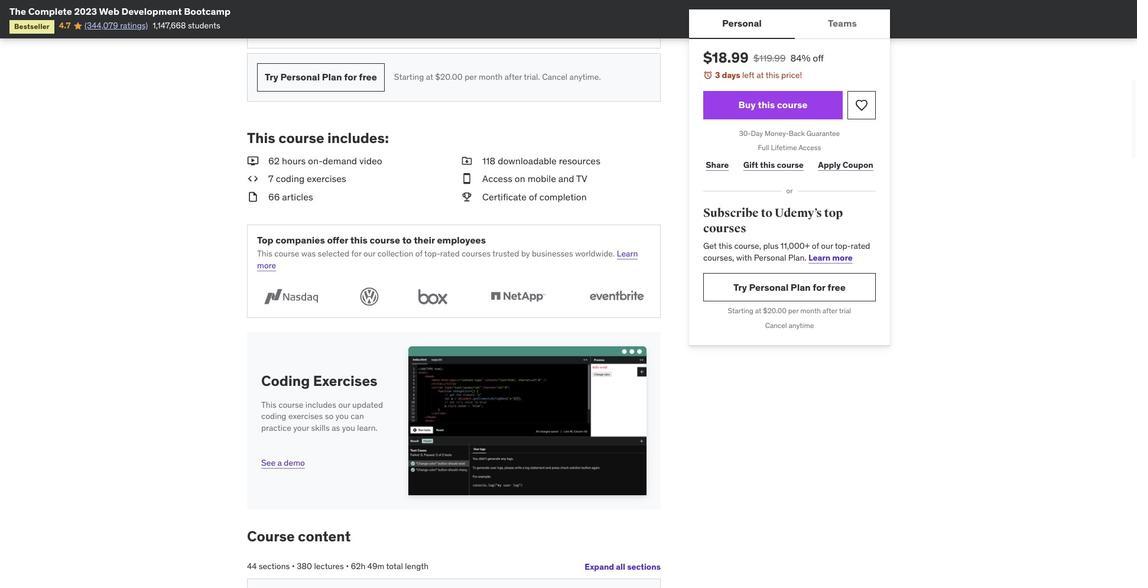 Task type: vqa. For each thing, say whether or not it's contained in the screenshot.
the bottommost the $20.00
yes



Task type: describe. For each thing, give the bounding box(es) containing it.
this course includes our updated coding exercises so you can practice your skills as you learn.
[[261, 400, 383, 433]]

personal button
[[690, 9, 795, 38]]

0 vertical spatial coding
[[276, 173, 305, 185]]

articles
[[282, 191, 313, 203]]

worldwide.
[[576, 249, 615, 259]]

money-
[[765, 129, 789, 138]]

businesses
[[532, 249, 574, 259]]

cancel for anytime
[[766, 321, 788, 330]]

11,000+
[[781, 241, 810, 252]]

learn.
[[357, 423, 378, 433]]

practice
[[261, 423, 291, 433]]

62
[[269, 155, 280, 167]]

bootcamp
[[184, 5, 231, 17]]

plus
[[764, 241, 779, 252]]

per for trial.
[[465, 72, 477, 82]]

for for rightmost try personal plan for free link
[[813, 281, 826, 293]]

price!
[[782, 70, 803, 80]]

course
[[247, 528, 295, 546]]

try for rightmost try personal plan for free link
[[734, 281, 748, 293]]

course content
[[247, 528, 351, 546]]

118 downloadable resources
[[483, 155, 601, 167]]

access on mobile and tv
[[483, 173, 588, 185]]

the complete 2023 web development bootcamp
[[9, 5, 231, 17]]

includes
[[306, 400, 337, 410]]

this for gift
[[761, 160, 776, 170]]

1 sections from the left
[[259, 561, 290, 572]]

skills
[[311, 423, 330, 433]]

coding exercises
[[261, 372, 378, 390]]

0 vertical spatial you
[[336, 411, 349, 422]]

plan.
[[789, 252, 807, 263]]

0 horizontal spatial access
[[483, 173, 513, 185]]

employees
[[437, 234, 486, 246]]

top companies offer this course to their employees
[[257, 234, 486, 246]]

month for trial
[[801, 307, 821, 315]]

left
[[743, 70, 755, 80]]

30-
[[740, 129, 751, 138]]

coding
[[261, 372, 310, 390]]

per for trial
[[789, 307, 799, 315]]

to inside subscribe to udemy's top courses
[[761, 206, 773, 221]]

volkswagen image
[[356, 286, 382, 308]]

month for trial.
[[479, 72, 503, 82]]

7
[[269, 173, 274, 185]]

this for this course includes our updated coding exercises so you can practice your skills as you learn.
[[261, 400, 277, 410]]

trial.
[[524, 72, 540, 82]]

full
[[759, 143, 770, 152]]

eventbrite image
[[583, 286, 651, 308]]

7 coding exercises
[[269, 173, 347, 185]]

starting at $20.00 per month after trial cancel anytime
[[728, 307, 852, 330]]

or
[[787, 186, 793, 195]]

this right "offer"
[[351, 234, 368, 246]]

lifetime
[[772, 143, 798, 152]]

buy this course button
[[704, 91, 843, 119]]

starting for starting at $20.00 per month after trial cancel anytime
[[728, 307, 754, 315]]

tab list containing personal
[[690, 9, 891, 39]]

gift
[[744, 160, 759, 170]]

a
[[278, 458, 282, 469]]

this for buy
[[758, 99, 775, 111]]

mobile
[[528, 173, 557, 185]]

learn for subscribe to udemy's top courses
[[809, 252, 831, 263]]

buy
[[739, 99, 756, 111]]

small image for 62
[[247, 154, 259, 167]]

anytime.
[[570, 72, 601, 82]]

course inside button
[[778, 99, 808, 111]]

teams button
[[795, 9, 891, 38]]

bestseller
[[14, 22, 50, 31]]

this for this course includes:
[[247, 129, 275, 147]]

access inside 30-day money-back guarantee full lifetime access
[[799, 143, 822, 152]]

after for trial
[[823, 307, 838, 315]]

sections inside dropdown button
[[628, 562, 661, 572]]

udemy's
[[775, 206, 823, 221]]

days
[[722, 70, 741, 80]]

and
[[559, 173, 575, 185]]

apply
[[819, 160, 841, 170]]

subscribe
[[704, 206, 759, 221]]

this for this course was selected for our collection of top-rated courses trusted by businesses worldwide.
[[257, 249, 273, 259]]

1 vertical spatial for
[[352, 249, 362, 259]]

share button
[[704, 153, 732, 177]]

see a demo link
[[261, 449, 305, 470]]

gift this course
[[744, 160, 804, 170]]

$18.99
[[704, 48, 749, 67]]

learn more link for top companies offer this course to their employees
[[257, 249, 638, 271]]

resources
[[559, 155, 601, 167]]

alarm image
[[704, 70, 713, 80]]

free for rightmost try personal plan for free link
[[828, 281, 846, 293]]

as
[[332, 423, 340, 433]]

$20.00 for starting at $20.00 per month after trial. cancel anytime.
[[435, 72, 463, 82]]

downloadable
[[498, 155, 557, 167]]

starting for starting at $20.00 per month after trial. cancel anytime.
[[394, 72, 424, 82]]

0 horizontal spatial of
[[416, 249, 423, 259]]

top
[[825, 206, 843, 221]]

top
[[257, 234, 274, 246]]

on-
[[308, 155, 323, 167]]

66 articles
[[269, 191, 313, 203]]

day
[[751, 129, 764, 138]]

course down companies
[[275, 249, 300, 259]]

try personal plan for free link inside thrive in your career "element"
[[257, 63, 385, 92]]

their
[[414, 234, 435, 246]]

students
[[188, 20, 221, 31]]

length
[[405, 561, 429, 572]]

our inside this course includes our updated coding exercises so you can practice your skills as you learn.
[[339, 400, 351, 410]]

certificate
[[483, 191, 527, 203]]

get
[[704, 241, 717, 252]]

includes:
[[328, 129, 389, 147]]

apply coupon
[[819, 160, 874, 170]]

certificate of completion
[[483, 191, 587, 203]]

anytime
[[789, 321, 815, 330]]

this course includes:
[[247, 129, 389, 147]]

try personal plan for free for try personal plan for free link inside the thrive in your career "element"
[[265, 71, 377, 83]]

plan for rightmost try personal plan for free link
[[791, 281, 811, 293]]

so
[[325, 411, 334, 422]]

3
[[716, 70, 721, 80]]

coding inside this course includes our updated coding exercises so you can practice your skills as you learn.
[[261, 411, 287, 422]]

completion
[[540, 191, 587, 203]]

1,147,668
[[153, 20, 186, 31]]

off
[[813, 52, 824, 64]]



Task type: locate. For each thing, give the bounding box(es) containing it.
courses inside subscribe to udemy's top courses
[[704, 221, 747, 236]]

plan inside thrive in your career "element"
[[322, 71, 342, 83]]

personal inside "button"
[[723, 17, 762, 29]]

try inside thrive in your career "element"
[[265, 71, 278, 83]]

0 vertical spatial free
[[359, 71, 377, 83]]

2023
[[74, 5, 97, 17]]

for inside thrive in your career "element"
[[344, 71, 357, 83]]

on
[[515, 173, 526, 185]]

coding up 66 articles
[[276, 173, 305, 185]]

1 vertical spatial per
[[789, 307, 799, 315]]

0 vertical spatial month
[[479, 72, 503, 82]]

rated inside the "get this course, plus 11,000+ of our top-rated courses, with personal plan."
[[851, 241, 871, 252]]

cancel right trial.
[[542, 72, 568, 82]]

0 vertical spatial small image
[[247, 172, 259, 185]]

1 horizontal spatial learn more link
[[809, 252, 853, 263]]

0 horizontal spatial courses
[[462, 249, 491, 259]]

0 vertical spatial courses
[[704, 221, 747, 236]]

development
[[122, 5, 182, 17]]

of
[[529, 191, 537, 203], [812, 241, 820, 252], [416, 249, 423, 259]]

1 horizontal spatial free
[[828, 281, 846, 293]]

of inside the "get this course, plus 11,000+ of our top-rated courses, with personal plan."
[[812, 241, 820, 252]]

personal inside the "get this course, plus 11,000+ of our top-rated courses, with personal plan."
[[754, 252, 787, 263]]

0 vertical spatial per
[[465, 72, 477, 82]]

after left trial
[[823, 307, 838, 315]]

0 horizontal spatial try personal plan for free
[[265, 71, 377, 83]]

0 horizontal spatial more
[[257, 260, 276, 271]]

more for subscribe to udemy's top courses
[[833, 252, 853, 263]]

course up "back"
[[778, 99, 808, 111]]

1 vertical spatial starting
[[728, 307, 754, 315]]

learn
[[617, 249, 638, 259], [809, 252, 831, 263]]

netapp image
[[484, 286, 552, 308]]

course up collection
[[370, 234, 400, 246]]

1 vertical spatial $20.00
[[764, 307, 787, 315]]

was
[[302, 249, 316, 259]]

try
[[265, 71, 278, 83], [734, 281, 748, 293]]

1 vertical spatial try personal plan for free link
[[704, 273, 876, 302]]

small image
[[247, 172, 259, 185], [247, 190, 259, 203]]

380
[[297, 561, 312, 572]]

cancel inside starting at $20.00 per month after trial cancel anytime
[[766, 321, 788, 330]]

this right gift
[[761, 160, 776, 170]]

0 horizontal spatial try personal plan for free link
[[257, 63, 385, 92]]

0 horizontal spatial free
[[359, 71, 377, 83]]

updated
[[353, 400, 383, 410]]

demo
[[284, 458, 305, 469]]

0 vertical spatial exercises
[[307, 173, 347, 185]]

subscribe to udemy's top courses
[[704, 206, 843, 236]]

video
[[360, 155, 382, 167]]

you right as
[[342, 423, 355, 433]]

1 vertical spatial access
[[483, 173, 513, 185]]

1 horizontal spatial cancel
[[766, 321, 788, 330]]

companies
[[276, 234, 325, 246]]

after inside starting at $20.00 per month after trial cancel anytime
[[823, 307, 838, 315]]

more inside learn more
[[257, 260, 276, 271]]

learn more for subscribe to udemy's top courses
[[809, 252, 853, 263]]

1 vertical spatial exercises
[[289, 411, 323, 422]]

4.7
[[59, 20, 71, 31]]

this down top
[[257, 249, 273, 259]]

expand
[[585, 562, 615, 572]]

small image left on
[[461, 172, 473, 185]]

for
[[344, 71, 357, 83], [352, 249, 362, 259], [813, 281, 826, 293]]

0 vertical spatial to
[[761, 206, 773, 221]]

starting inside starting at $20.00 per month after trial cancel anytime
[[728, 307, 754, 315]]

course down coding
[[279, 400, 304, 410]]

$20.00 inside thrive in your career "element"
[[435, 72, 463, 82]]

box image
[[413, 286, 453, 308]]

1 vertical spatial to
[[403, 234, 412, 246]]

$119.99
[[754, 52, 786, 64]]

complete
[[28, 5, 72, 17]]

course,
[[735, 241, 762, 252]]

small image for 7 coding exercises
[[247, 172, 259, 185]]

small image for 66 articles
[[247, 190, 259, 203]]

1 horizontal spatial rated
[[851, 241, 871, 252]]

at for starting at $20.00 per month after trial cancel anytime
[[756, 307, 762, 315]]

at for starting at $20.00 per month after trial. cancel anytime.
[[426, 72, 434, 82]]

1 horizontal spatial per
[[789, 307, 799, 315]]

cancel for anytime.
[[542, 72, 568, 82]]

0 horizontal spatial cancel
[[542, 72, 568, 82]]

wishlist image
[[855, 98, 869, 112]]

0 vertical spatial try
[[265, 71, 278, 83]]

1 vertical spatial try personal plan for free
[[734, 281, 846, 293]]

1 horizontal spatial plan
[[791, 281, 811, 293]]

learn more link right 'plan.'
[[809, 252, 853, 263]]

cancel inside thrive in your career "element"
[[542, 72, 568, 82]]

118
[[483, 155, 496, 167]]

see a demo
[[261, 458, 305, 469]]

0 horizontal spatial learn more
[[257, 249, 638, 271]]

0 horizontal spatial •
[[292, 561, 295, 572]]

apply coupon button
[[816, 153, 876, 177]]

1 vertical spatial coding
[[261, 411, 287, 422]]

0 horizontal spatial top-
[[425, 249, 441, 259]]

access down "back"
[[799, 143, 822, 152]]

of right 11,000+
[[812, 241, 820, 252]]

free for try personal plan for free link inside the thrive in your career "element"
[[359, 71, 377, 83]]

0 vertical spatial cancel
[[542, 72, 568, 82]]

1 vertical spatial courses
[[462, 249, 491, 259]]

more right 'plan.'
[[833, 252, 853, 263]]

try personal plan for free inside thrive in your career "element"
[[265, 71, 377, 83]]

courses down "subscribe"
[[704, 221, 747, 236]]

2 small image from the top
[[247, 190, 259, 203]]

this for get
[[719, 241, 733, 252]]

tab list
[[690, 9, 891, 39]]

1 • from the left
[[292, 561, 295, 572]]

per inside starting at $20.00 per month after trial cancel anytime
[[789, 307, 799, 315]]

62 hours on-demand video
[[269, 155, 382, 167]]

0 horizontal spatial to
[[403, 234, 412, 246]]

$20.00 inside starting at $20.00 per month after trial cancel anytime
[[764, 307, 787, 315]]

this up practice
[[261, 400, 277, 410]]

0 horizontal spatial $20.00
[[435, 72, 463, 82]]

• right "lectures"
[[346, 561, 349, 572]]

lectures
[[314, 561, 344, 572]]

content
[[298, 528, 351, 546]]

can
[[351, 411, 364, 422]]

1 horizontal spatial learn
[[809, 252, 831, 263]]

after inside thrive in your career "element"
[[505, 72, 522, 82]]

offer
[[327, 234, 349, 246]]

this up courses,
[[719, 241, 733, 252]]

2 • from the left
[[346, 561, 349, 572]]

1 horizontal spatial more
[[833, 252, 853, 263]]

guarantee
[[807, 129, 841, 138]]

top- down their
[[425, 249, 441, 259]]

at
[[757, 70, 764, 80], [426, 72, 434, 82], [756, 307, 762, 315]]

1 horizontal spatial starting
[[728, 307, 754, 315]]

teams
[[829, 17, 858, 29]]

courses
[[704, 221, 747, 236], [462, 249, 491, 259]]

1 vertical spatial after
[[823, 307, 838, 315]]

learn for top companies offer this course to their employees
[[617, 249, 638, 259]]

1 vertical spatial cancel
[[766, 321, 788, 330]]

1 small image from the top
[[247, 172, 259, 185]]

0 vertical spatial try personal plan for free
[[265, 71, 377, 83]]

more for top companies offer this course to their employees
[[257, 260, 276, 271]]

course down lifetime
[[777, 160, 804, 170]]

month up anytime at the right of the page
[[801, 307, 821, 315]]

0 horizontal spatial our
[[339, 400, 351, 410]]

0 horizontal spatial plan
[[322, 71, 342, 83]]

1 horizontal spatial month
[[801, 307, 821, 315]]

learn more for top companies offer this course to their employees
[[257, 249, 638, 271]]

month inside thrive in your career "element"
[[479, 72, 503, 82]]

small image left the 62
[[247, 154, 259, 167]]

our left updated
[[339, 400, 351, 410]]

you right so
[[336, 411, 349, 422]]

learn more down employees in the top left of the page
[[257, 249, 638, 271]]

month inside starting at $20.00 per month after trial cancel anytime
[[801, 307, 821, 315]]

with
[[737, 252, 752, 263]]

44 sections • 380 lectures • 62h 49m total length
[[247, 561, 429, 572]]

$18.99 $119.99 84% off
[[704, 48, 824, 67]]

0 vertical spatial for
[[344, 71, 357, 83]]

see
[[261, 458, 276, 469]]

1 horizontal spatial top-
[[836, 241, 851, 252]]

2 horizontal spatial our
[[822, 241, 834, 252]]

to left udemy's
[[761, 206, 773, 221]]

• left 380
[[292, 561, 295, 572]]

this
[[247, 129, 275, 147], [257, 249, 273, 259], [261, 400, 277, 410]]

small image left certificate
[[461, 190, 473, 203]]

course inside this course includes our updated coding exercises so you can practice your skills as you learn.
[[279, 400, 304, 410]]

this inside button
[[758, 99, 775, 111]]

1 horizontal spatial try
[[734, 281, 748, 293]]

our inside the "get this course, plus 11,000+ of our top-rated courses, with personal plan."
[[822, 241, 834, 252]]

small image for certificate
[[461, 190, 473, 203]]

coding up practice
[[261, 411, 287, 422]]

2 vertical spatial for
[[813, 281, 826, 293]]

top- inside the "get this course, plus 11,000+ of our top-rated courses, with personal plan."
[[836, 241, 851, 252]]

1 horizontal spatial try personal plan for free
[[734, 281, 846, 293]]

this
[[766, 70, 780, 80], [758, 99, 775, 111], [761, 160, 776, 170], [351, 234, 368, 246], [719, 241, 733, 252]]

share
[[706, 160, 729, 170]]

0 vertical spatial access
[[799, 143, 822, 152]]

3 days left at this price!
[[716, 70, 803, 80]]

2 horizontal spatial of
[[812, 241, 820, 252]]

ratings)
[[120, 20, 148, 31]]

66
[[269, 191, 280, 203]]

2 vertical spatial this
[[261, 400, 277, 410]]

per inside thrive in your career "element"
[[465, 72, 477, 82]]

1 vertical spatial month
[[801, 307, 821, 315]]

of down access on mobile and tv
[[529, 191, 537, 203]]

0 vertical spatial try personal plan for free link
[[257, 63, 385, 92]]

at inside starting at $20.00 per month after trial cancel anytime
[[756, 307, 762, 315]]

exercises inside this course includes our updated coding exercises so you can practice your skills as you learn.
[[289, 411, 323, 422]]

to left their
[[403, 234, 412, 246]]

the
[[9, 5, 26, 17]]

at inside thrive in your career "element"
[[426, 72, 434, 82]]

courses down employees in the top left of the page
[[462, 249, 491, 259]]

$20.00
[[435, 72, 463, 82], [764, 307, 787, 315]]

1 horizontal spatial of
[[529, 191, 537, 203]]

1 vertical spatial plan
[[791, 281, 811, 293]]

learn right the worldwide.
[[617, 249, 638, 259]]

small image left 66
[[247, 190, 259, 203]]

our right 11,000+
[[822, 241, 834, 252]]

1 horizontal spatial $20.00
[[764, 307, 787, 315]]

small image
[[247, 154, 259, 167], [461, 154, 473, 167], [461, 172, 473, 185], [461, 190, 473, 203]]

$20.00 for starting at $20.00 per month after trial cancel anytime
[[764, 307, 787, 315]]

•
[[292, 561, 295, 572], [346, 561, 349, 572]]

learn more link for subscribe to udemy's top courses
[[809, 252, 853, 263]]

learn more link down employees in the top left of the page
[[257, 249, 638, 271]]

0 vertical spatial starting
[[394, 72, 424, 82]]

this inside this course includes our updated coding exercises so you can practice your skills as you learn.
[[261, 400, 277, 410]]

0 horizontal spatial after
[[505, 72, 522, 82]]

30-day money-back guarantee full lifetime access
[[740, 129, 841, 152]]

62h 49m
[[351, 561, 385, 572]]

try personal plan for free for rightmost try personal plan for free link
[[734, 281, 846, 293]]

of down their
[[416, 249, 423, 259]]

after left trial.
[[505, 72, 522, 82]]

cancel left anytime at the right of the page
[[766, 321, 788, 330]]

thrive in your career element
[[247, 0, 661, 102]]

0 horizontal spatial sections
[[259, 561, 290, 572]]

exercises up your
[[289, 411, 323, 422]]

starting
[[394, 72, 424, 82], [728, 307, 754, 315]]

month left trial.
[[479, 72, 503, 82]]

learn more right 'plan.'
[[809, 252, 853, 263]]

for for try personal plan for free link inside the thrive in your career "element"
[[344, 71, 357, 83]]

1 horizontal spatial courses
[[704, 221, 747, 236]]

learn right 'plan.'
[[809, 252, 831, 263]]

84%
[[791, 52, 811, 64]]

starting inside thrive in your career "element"
[[394, 72, 424, 82]]

more down top
[[257, 260, 276, 271]]

sections right the 44
[[259, 561, 290, 572]]

0 vertical spatial plan
[[322, 71, 342, 83]]

back
[[789, 129, 805, 138]]

1 horizontal spatial sections
[[628, 562, 661, 572]]

0 vertical spatial after
[[505, 72, 522, 82]]

2 sections from the left
[[628, 562, 661, 572]]

0 horizontal spatial month
[[479, 72, 503, 82]]

1 vertical spatial this
[[257, 249, 273, 259]]

try personal plan for free link
[[257, 63, 385, 92], [704, 273, 876, 302]]

(344,079
[[85, 20, 118, 31]]

0 horizontal spatial learn more link
[[257, 249, 638, 271]]

exercises
[[307, 173, 347, 185], [289, 411, 323, 422]]

1 vertical spatial try
[[734, 281, 748, 293]]

month
[[479, 72, 503, 82], [801, 307, 821, 315]]

plan for try personal plan for free link inside the thrive in your career "element"
[[322, 71, 342, 83]]

small image for 118
[[461, 154, 473, 167]]

1 horizontal spatial try personal plan for free link
[[704, 273, 876, 302]]

personal inside thrive in your career "element"
[[281, 71, 320, 83]]

1 vertical spatial free
[[828, 281, 846, 293]]

plan
[[322, 71, 342, 83], [791, 281, 811, 293]]

top- down top
[[836, 241, 851, 252]]

demand
[[323, 155, 357, 167]]

0 vertical spatial $20.00
[[435, 72, 463, 82]]

course up hours
[[279, 129, 325, 147]]

1 horizontal spatial •
[[346, 561, 349, 572]]

1 horizontal spatial learn more
[[809, 252, 853, 263]]

1 horizontal spatial after
[[823, 307, 838, 315]]

your
[[293, 423, 309, 433]]

top-
[[836, 241, 851, 252], [425, 249, 441, 259]]

coupon
[[843, 160, 874, 170]]

0 horizontal spatial starting
[[394, 72, 424, 82]]

0 horizontal spatial try
[[265, 71, 278, 83]]

this right buy
[[758, 99, 775, 111]]

try for try personal plan for free link inside the thrive in your career "element"
[[265, 71, 278, 83]]

small image for access
[[461, 172, 473, 185]]

our down top companies offer this course to their employees
[[364, 249, 376, 259]]

small image left the 118
[[461, 154, 473, 167]]

web
[[99, 5, 120, 17]]

1 horizontal spatial access
[[799, 143, 822, 152]]

this down $119.99
[[766, 70, 780, 80]]

0 vertical spatial this
[[247, 129, 275, 147]]

this inside the "get this course, plus 11,000+ of our top-rated courses, with personal plan."
[[719, 241, 733, 252]]

1 horizontal spatial to
[[761, 206, 773, 221]]

exercises down 62 hours on-demand video
[[307, 173, 347, 185]]

access up certificate
[[483, 173, 513, 185]]

sections right all
[[628, 562, 661, 572]]

gift this course link
[[741, 153, 807, 177]]

small image left 7
[[247, 172, 259, 185]]

1 horizontal spatial our
[[364, 249, 376, 259]]

access
[[799, 143, 822, 152], [483, 173, 513, 185]]

1 vertical spatial you
[[342, 423, 355, 433]]

after for trial.
[[505, 72, 522, 82]]

1,147,668 students
[[153, 20, 221, 31]]

trial
[[840, 307, 852, 315]]

0 horizontal spatial rated
[[441, 249, 460, 259]]

learn more link
[[257, 249, 638, 271], [809, 252, 853, 263]]

1 vertical spatial small image
[[247, 190, 259, 203]]

this up the 62
[[247, 129, 275, 147]]

more
[[833, 252, 853, 263], [257, 260, 276, 271]]

tv
[[577, 173, 588, 185]]

nasdaq image
[[257, 286, 325, 308]]

0 horizontal spatial per
[[465, 72, 477, 82]]

free inside thrive in your career "element"
[[359, 71, 377, 83]]

0 horizontal spatial learn
[[617, 249, 638, 259]]

coding
[[276, 173, 305, 185], [261, 411, 287, 422]]



